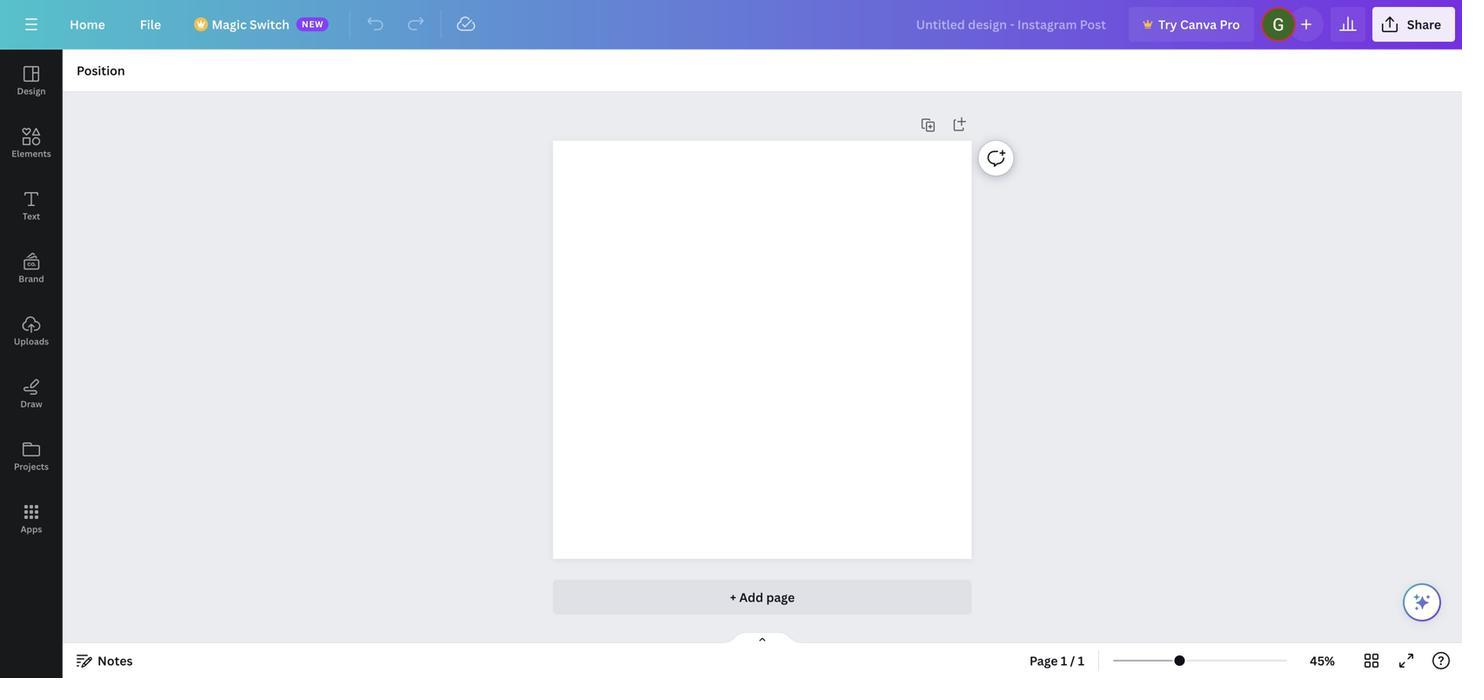 Task type: vqa. For each thing, say whether or not it's contained in the screenshot.
the bottommost free
no



Task type: locate. For each thing, give the bounding box(es) containing it.
share
[[1407, 16, 1441, 33]]

page
[[1030, 653, 1058, 670]]

1 left /
[[1061, 653, 1067, 670]]

elements
[[12, 148, 51, 160]]

try canva pro
[[1159, 16, 1240, 33]]

position
[[77, 62, 125, 79]]

brand button
[[0, 238, 63, 300]]

new
[[302, 18, 324, 30]]

Design title text field
[[902, 7, 1122, 42]]

notes
[[97, 653, 133, 670]]

home link
[[56, 7, 119, 42]]

1 horizontal spatial 1
[[1078, 653, 1085, 670]]

page
[[766, 590, 795, 606]]

try canva pro button
[[1129, 7, 1254, 42]]

1
[[1061, 653, 1067, 670], [1078, 653, 1085, 670]]

canva
[[1180, 16, 1217, 33]]

file button
[[126, 7, 175, 42]]

1 right /
[[1078, 653, 1085, 670]]

draw
[[20, 399, 42, 410]]

+
[[730, 590, 736, 606]]

magic switch
[[212, 16, 290, 33]]

add
[[739, 590, 763, 606]]

0 horizontal spatial 1
[[1061, 653, 1067, 670]]

draw button
[[0, 363, 63, 426]]

design button
[[0, 50, 63, 112]]



Task type: describe. For each thing, give the bounding box(es) containing it.
canva assistant image
[[1412, 593, 1433, 614]]

+ add page button
[[553, 581, 972, 615]]

2 1 from the left
[[1078, 653, 1085, 670]]

design
[[17, 85, 46, 97]]

pro
[[1220, 16, 1240, 33]]

try
[[1159, 16, 1177, 33]]

text button
[[0, 175, 63, 238]]

position button
[[70, 57, 132, 84]]

file
[[140, 16, 161, 33]]

brand
[[19, 273, 44, 285]]

apps button
[[0, 488, 63, 551]]

elements button
[[0, 112, 63, 175]]

notes button
[[70, 648, 140, 675]]

45% button
[[1294, 648, 1351, 675]]

share button
[[1373, 7, 1455, 42]]

uploads button
[[0, 300, 63, 363]]

page 1 / 1
[[1030, 653, 1085, 670]]

show pages image
[[721, 632, 804, 646]]

/
[[1070, 653, 1075, 670]]

home
[[70, 16, 105, 33]]

side panel tab list
[[0, 50, 63, 551]]

projects button
[[0, 426, 63, 488]]

switch
[[250, 16, 290, 33]]

apps
[[21, 524, 42, 536]]

+ add page
[[730, 590, 795, 606]]

45%
[[1310, 653, 1335, 670]]

1 1 from the left
[[1061, 653, 1067, 670]]

main menu bar
[[0, 0, 1462, 50]]

text
[[23, 211, 40, 222]]

uploads
[[14, 336, 49, 348]]

projects
[[14, 461, 49, 473]]

magic
[[212, 16, 247, 33]]



